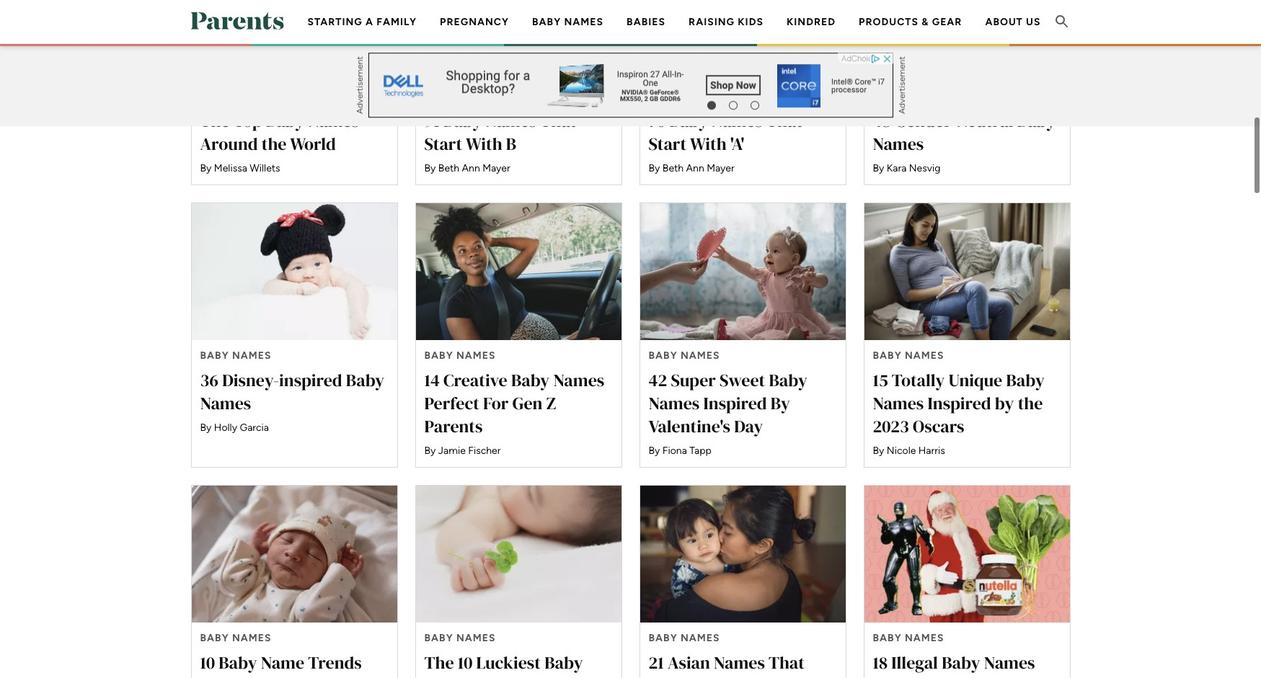 Task type: vqa. For each thing, say whether or not it's contained in the screenshot.
leftmost Start
yes



Task type: locate. For each thing, give the bounding box(es) containing it.
91 baby names that start with b
[[424, 109, 576, 156]]

for
[[200, 674, 223, 679]]

start inside 70 baby names that start with 'a'
[[649, 132, 687, 156]]

1 inspired from the left
[[704, 392, 767, 416]]

names
[[564, 16, 604, 28], [308, 109, 359, 133], [486, 109, 537, 133], [712, 109, 763, 133], [873, 132, 924, 156], [553, 369, 605, 393], [200, 392, 251, 416], [649, 392, 700, 416], [873, 392, 924, 416], [714, 651, 765, 675], [984, 651, 1035, 675], [424, 674, 475, 679]]

baby inside 15 totally unique baby names inspired by the 2023 oscars
[[1006, 369, 1045, 393]]

advertisement element
[[368, 52, 893, 117]]

0 horizontal spatial 2023
[[227, 674, 263, 679]]

the inside the top baby names around the world
[[262, 132, 287, 156]]

14 creative baby names perfect for gen z parents
[[424, 369, 605, 439]]

42 super sweet baby names inspired by valentine's day
[[649, 369, 808, 439]]

might
[[904, 674, 948, 679]]

baby inside 'header' navigation
[[532, 16, 561, 28]]

the 10 luckiest baby names
[[424, 651, 583, 679]]

1 vertical spatial 2023
[[227, 674, 263, 679]]

robocop, santa claus, nutella, spinach image
[[864, 486, 1070, 623]]

1 vertical spatial the
[[424, 651, 454, 675]]

that
[[540, 109, 576, 133], [767, 109, 803, 133], [769, 651, 805, 675]]

the
[[200, 109, 230, 133], [424, 651, 454, 675]]

start left b
[[424, 132, 462, 156]]

gen
[[512, 392, 543, 416]]

inspired for unique
[[928, 392, 991, 416]]

42 super sweet baby names inspired by valentine's day link
[[639, 203, 846, 468]]

0 horizontal spatial inspired
[[704, 392, 767, 416]]

baby inside 70 baby names that start with 'a'
[[670, 109, 708, 133]]

0 horizontal spatial start
[[424, 132, 462, 156]]

with left b
[[466, 132, 502, 156]]

baby inside 18 illegal baby names you might want to kee
[[942, 651, 980, 675]]

1 horizontal spatial inspired
[[928, 392, 991, 416]]

0 horizontal spatial the
[[262, 132, 287, 156]]

21
[[649, 651, 664, 675]]

that for 70 baby names that start with 'a'
[[767, 109, 803, 133]]

start left 'a'
[[649, 132, 687, 156]]

2023 inside 15 totally unique baby names inspired by the 2023 oscars
[[873, 415, 909, 439]]

search image
[[1053, 13, 1071, 30]]

0 vertical spatial the
[[200, 109, 230, 133]]

1 start from the left
[[424, 132, 462, 156]]

baby inside 14 creative baby names perfect for gen z parents
[[511, 369, 550, 393]]

inspired
[[704, 392, 767, 416], [928, 392, 991, 416]]

disney-
[[222, 369, 279, 393]]

0 horizontal spatial the
[[200, 109, 230, 133]]

10
[[200, 651, 215, 675], [458, 651, 473, 675]]

10 baby name trends for 2023 link
[[191, 486, 398, 679]]

1 10 from the left
[[200, 651, 215, 675]]

with inside the 91 baby names that start with b
[[466, 132, 502, 156]]

z
[[546, 392, 556, 416]]

1 horizontal spatial the
[[1018, 392, 1043, 416]]

70 baby names that start with 'a'
[[649, 109, 803, 156]]

2023
[[873, 415, 909, 439], [227, 674, 263, 679]]

names inside the 91 baby names that start with b
[[486, 109, 537, 133]]

baby
[[532, 16, 561, 28], [266, 109, 304, 133], [443, 109, 482, 133], [670, 109, 708, 133], [1017, 109, 1056, 133], [346, 369, 385, 393], [511, 369, 550, 393], [769, 369, 808, 393], [1006, 369, 1045, 393], [219, 651, 257, 675], [545, 651, 583, 675], [942, 651, 980, 675]]

starting a family link
[[308, 16, 417, 28]]

names inside 15 totally unique baby names inspired by the 2023 oscars
[[873, 392, 924, 416]]

the left 'world'
[[262, 132, 287, 156]]

14 creative baby names perfect for gen z parents link
[[415, 203, 622, 468]]

the
[[262, 132, 287, 156], [1018, 392, 1043, 416]]

a cute baby girl dressed in pink is enjoying a valentines day photo shoot image
[[640, 204, 846, 341]]

with left 'a'
[[690, 132, 727, 156]]

parents
[[424, 415, 483, 439]]

kids
[[738, 16, 764, 28]]

names inside 45 gender-neutral baby names
[[873, 132, 924, 156]]

names inside 70 baby names that start with 'a'
[[712, 109, 763, 133]]

visit parents' homepage image
[[191, 12, 284, 30]]

91
[[424, 109, 440, 133]]

products & gear
[[859, 16, 962, 28]]

about
[[985, 16, 1023, 28]]

that for 21 asian names that represent man
[[769, 651, 805, 675]]

names inside 42 super sweet baby names inspired by valentine's day
[[649, 392, 700, 416]]

0 horizontal spatial with
[[466, 132, 502, 156]]

want
[[952, 674, 991, 679]]

that inside the 91 baby names that start with b
[[540, 109, 576, 133]]

the left top
[[200, 109, 230, 133]]

0 vertical spatial the
[[262, 132, 287, 156]]

2 start from the left
[[649, 132, 687, 156]]

1 horizontal spatial 2023
[[873, 415, 909, 439]]

that inside 70 baby names that start with 'a'
[[767, 109, 803, 133]]

18
[[873, 651, 888, 675]]

with for 'a'
[[690, 132, 727, 156]]

2023 right for
[[227, 674, 263, 679]]

unique
[[949, 369, 1003, 393]]

the inside the top baby names around the world
[[200, 109, 230, 133]]

to
[[995, 674, 1011, 679]]

the inside the 10 luckiest baby names
[[424, 651, 454, 675]]

names inside 'header' navigation
[[564, 16, 604, 28]]

represent
[[649, 674, 727, 679]]

header navigation
[[296, 0, 1052, 90]]

the 10 luckiest baby names link
[[415, 486, 622, 679]]

kindred
[[787, 16, 836, 28]]

1 horizontal spatial start
[[649, 132, 687, 156]]

45
[[873, 109, 891, 133]]

start
[[424, 132, 462, 156], [649, 132, 687, 156]]

the left "luckiest"
[[424, 651, 454, 675]]

the for around
[[200, 109, 230, 133]]

pregnant woman driving car image
[[416, 204, 621, 341]]

baby inside 45 gender-neutral baby names
[[1017, 109, 1056, 133]]

1 horizontal spatial 10
[[458, 651, 473, 675]]

1 horizontal spatial the
[[424, 651, 454, 675]]

gear
[[932, 16, 962, 28]]

names inside the 10 luckiest baby names
[[424, 674, 475, 679]]

2 10 from the left
[[458, 651, 473, 675]]

around
[[200, 132, 258, 156]]

names inside 14 creative baby names perfect for gen z parents
[[553, 369, 605, 393]]

by
[[771, 392, 790, 416]]

inspired inside 42 super sweet baby names inspired by valentine's day
[[704, 392, 767, 416]]

inspired inside 15 totally unique baby names inspired by the 2023 oscars
[[928, 392, 991, 416]]

names inside the top baby names around the world
[[308, 109, 359, 133]]

perfect
[[424, 392, 479, 416]]

babies
[[627, 16, 666, 28]]

trends
[[308, 651, 362, 675]]

baby inside 42 super sweet baby names inspired by valentine's day
[[769, 369, 808, 393]]

luckiest
[[476, 651, 541, 675]]

2 inspired from the left
[[928, 392, 991, 416]]

family
[[377, 16, 417, 28]]

with inside 70 baby names that start with 'a'
[[690, 132, 727, 156]]

products & gear link
[[859, 16, 962, 28]]

14
[[424, 369, 440, 393]]

0 horizontal spatial 10
[[200, 651, 215, 675]]

names inside 18 illegal baby names you might want to kee
[[984, 651, 1035, 675]]

2 with from the left
[[690, 132, 727, 156]]

that inside 21 asian names that represent man
[[769, 651, 805, 675]]

pregnancy
[[440, 16, 509, 28]]

the right by
[[1018, 392, 1043, 416]]

sweet
[[720, 369, 765, 393]]

15 totally unique baby names inspired by the 2023 oscars link
[[864, 203, 1071, 468]]

2023 down 15
[[873, 415, 909, 439]]

start inside the 91 baby names that start with b
[[424, 132, 462, 156]]

gender-
[[895, 109, 957, 133]]

91 baby names that start with b link
[[415, 0, 622, 186]]

1 horizontal spatial with
[[690, 132, 727, 156]]

1 with from the left
[[466, 132, 502, 156]]

18 illegal baby names you might want to kee
[[873, 651, 1053, 679]]

baby holding a lucky four-leaf clover image
[[416, 486, 621, 623]]

0 vertical spatial 2023
[[873, 415, 909, 439]]

1 vertical spatial the
[[1018, 392, 1043, 416]]

with
[[466, 132, 502, 156], [690, 132, 727, 156]]

asian
[[668, 651, 710, 675]]

starting a family
[[308, 16, 417, 28]]



Task type: describe. For each thing, give the bounding box(es) containing it.
kindred link
[[787, 16, 836, 28]]

2023 inside 10 baby name trends for 2023
[[227, 674, 263, 679]]

names inside 21 asian names that represent man
[[714, 651, 765, 675]]

newborn baby portraits at hospital image
[[191, 486, 397, 623]]

a
[[366, 16, 374, 28]]

totally
[[892, 369, 945, 393]]

illegal
[[891, 651, 938, 675]]

18 illegal baby names you might want to kee link
[[864, 486, 1071, 679]]

21 asian names that represent man link
[[639, 486, 846, 679]]

that for 91 baby names that start with b
[[540, 109, 576, 133]]

you
[[873, 674, 901, 679]]

about us
[[985, 16, 1041, 28]]

pregnancy link
[[440, 16, 509, 28]]

baby names link
[[532, 16, 604, 28]]

raising
[[689, 16, 735, 28]]

us
[[1026, 16, 1041, 28]]

products
[[859, 16, 919, 28]]

raising kids link
[[689, 16, 764, 28]]

day
[[734, 415, 763, 439]]

the for names
[[424, 651, 454, 675]]

baby inside the 10 luckiest baby names
[[545, 651, 583, 675]]

baby inside 36 disney-inspired baby names
[[346, 369, 385, 393]]

inspired
[[279, 369, 342, 393]]

15 totally unique baby names inspired by the 2023 oscars
[[873, 369, 1045, 439]]

the inside 15 totally unique baby names inspired by the 2023 oscars
[[1018, 392, 1043, 416]]

start for 70
[[649, 132, 687, 156]]

45 gender-neutral baby names link
[[864, 0, 1071, 186]]

by
[[995, 392, 1014, 416]]

top
[[233, 109, 262, 133]]

70 baby names that start with 'a' link
[[639, 0, 846, 186]]

36
[[200, 369, 219, 393]]

for
[[483, 392, 509, 416]]

oscars
[[913, 415, 965, 439]]

babies link
[[627, 16, 666, 28]]

45 gender-neutral baby names
[[873, 109, 1056, 156]]

baby wearing crocheted minnie mouse ears image
[[191, 204, 397, 341]]

the top baby names around the world link
[[191, 0, 398, 186]]

with for b
[[466, 132, 502, 156]]

super
[[671, 369, 716, 393]]

name
[[261, 651, 304, 675]]

world
[[290, 132, 336, 156]]

starting
[[308, 16, 362, 28]]

b
[[506, 132, 516, 156]]

baby names
[[532, 16, 604, 28]]

the top baby names around the world
[[200, 109, 359, 156]]

start for 91
[[424, 132, 462, 156]]

raising kids
[[689, 16, 764, 28]]

baby inside the 91 baby names that start with b
[[443, 109, 482, 133]]

about us link
[[985, 16, 1041, 28]]

36 disney-inspired baby names
[[200, 369, 385, 416]]

36 disney-inspired baby names link
[[191, 203, 398, 468]]

pregnant woman writing image
[[864, 204, 1070, 341]]

10 inside the 10 luckiest baby names
[[458, 651, 473, 675]]

inspired for sweet
[[704, 392, 767, 416]]

10 baby name trends for 2023
[[200, 651, 362, 679]]

baby inside 10 baby name trends for 2023
[[219, 651, 257, 675]]

&
[[922, 16, 929, 28]]

10 inside 10 baby name trends for 2023
[[200, 651, 215, 675]]

21 asian names that represent man
[[649, 651, 805, 679]]

'a'
[[730, 132, 745, 156]]

valentine's
[[649, 415, 731, 439]]

neutral
[[957, 109, 1014, 133]]

42
[[649, 369, 667, 393]]

creative
[[444, 369, 507, 393]]

baby inside the top baby names around the world
[[266, 109, 304, 133]]

70
[[649, 109, 666, 133]]

15
[[873, 369, 888, 393]]

mom kissing toddler on the cheek. image
[[640, 486, 846, 623]]

names inside 36 disney-inspired baby names
[[200, 392, 251, 416]]



